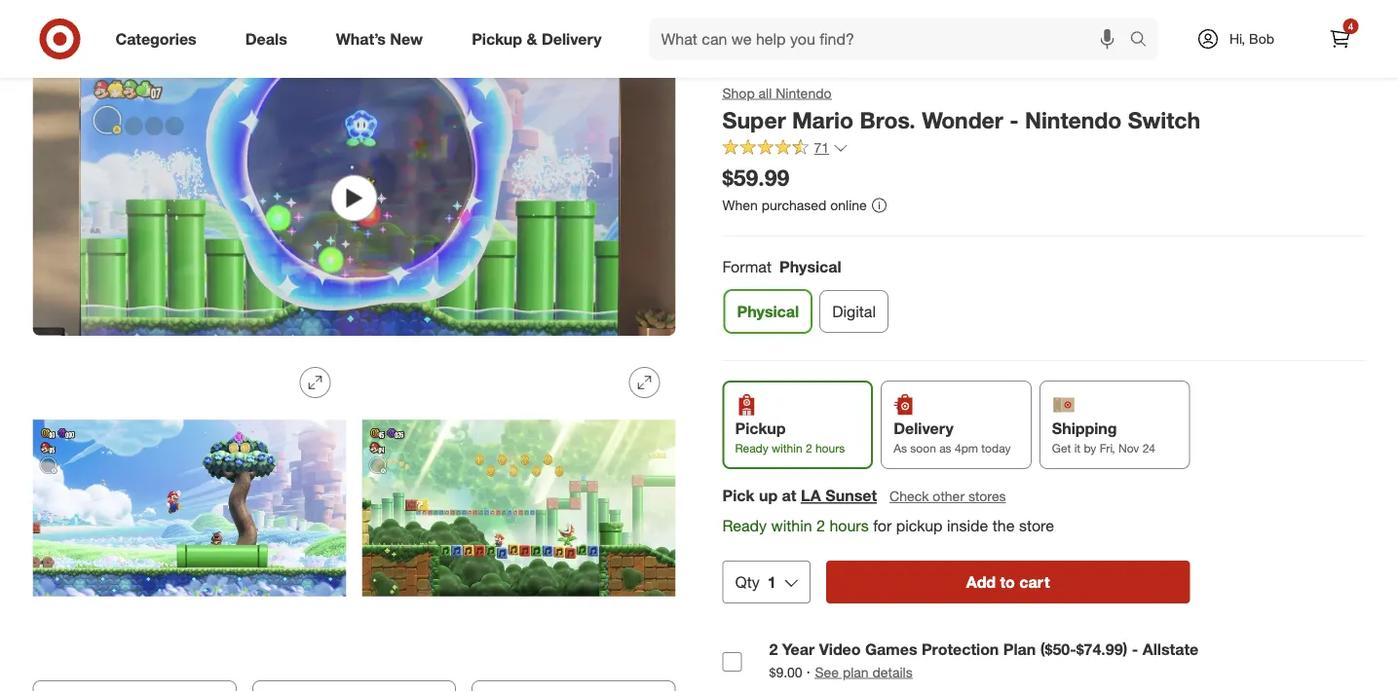 Task type: locate. For each thing, give the bounding box(es) containing it.
1 vertical spatial 2
[[817, 517, 825, 536]]

&
[[527, 29, 537, 48]]

2
[[806, 441, 812, 456], [817, 517, 825, 536], [769, 641, 778, 660]]

What can we help you find? suggestions appear below search field
[[649, 18, 1135, 60]]

group
[[721, 256, 1366, 341]]

within up at
[[772, 441, 802, 456]]

when
[[722, 197, 758, 214]]

physical
[[779, 258, 842, 277], [737, 302, 799, 321]]

hours down sunset
[[830, 517, 869, 536]]

0 horizontal spatial 2
[[769, 641, 778, 660]]

0 horizontal spatial -
[[1010, 107, 1019, 134]]

0 vertical spatial ready
[[735, 441, 768, 456]]

qty
[[735, 573, 760, 592]]

super mario bros. wonder - nintendo switch, 1 of 15 image
[[33, 0, 676, 45]]

0 vertical spatial within
[[772, 441, 802, 456]]

bros.
[[860, 107, 916, 134]]

for
[[873, 517, 892, 536]]

when purchased online
[[722, 197, 867, 214]]

qty 1
[[735, 573, 776, 592]]

stores
[[968, 488, 1006, 505]]

0 vertical spatial delivery
[[542, 29, 602, 48]]

within down at
[[771, 517, 812, 536]]

delivery inside delivery as soon as 4pm today
[[894, 419, 954, 438]]

see plan details button
[[815, 663, 913, 683]]

ready up pick
[[735, 441, 768, 456]]

ready inside pickup ready within 2 hours
[[735, 441, 768, 456]]

pick up at la sunset
[[722, 487, 877, 506]]

within
[[772, 441, 802, 456], [771, 517, 812, 536]]

$59.99
[[722, 164, 790, 191]]

today
[[981, 441, 1011, 456]]

pickup up the up
[[735, 419, 786, 438]]

group containing format
[[721, 256, 1366, 341]]

delivery right & in the left top of the page
[[542, 29, 602, 48]]

fri,
[[1100, 441, 1115, 456]]

digital link
[[820, 290, 889, 333]]

ready
[[735, 441, 768, 456], [722, 517, 767, 536]]

2 vertical spatial 2
[[769, 641, 778, 660]]

2 down la at right
[[817, 517, 825, 536]]

other
[[933, 488, 965, 505]]

mario
[[792, 107, 854, 134]]

protection
[[922, 641, 999, 660]]

1 vertical spatial ready
[[722, 517, 767, 536]]

1 horizontal spatial nintendo
[[1025, 107, 1122, 134]]

0 vertical spatial hours
[[815, 441, 845, 456]]

shop
[[722, 84, 755, 101]]

0 horizontal spatial delivery
[[542, 29, 602, 48]]

0 vertical spatial -
[[1010, 107, 1019, 134]]

71 link
[[722, 139, 849, 161]]

1 vertical spatial -
[[1132, 641, 1138, 660]]

- right the wonder
[[1010, 107, 1019, 134]]

nintendo left switch
[[1025, 107, 1122, 134]]

2 inside the 2 year video games protection plan ($50-$74.99) - allstate $9.00 · see plan details
[[769, 641, 778, 660]]

search button
[[1121, 18, 1168, 64]]

0 vertical spatial pickup
[[472, 29, 522, 48]]

ready down pick
[[722, 517, 767, 536]]

1 horizontal spatial delivery
[[894, 419, 954, 438]]

shipping
[[1052, 419, 1117, 438]]

as
[[939, 441, 952, 456]]

nintendo up mario
[[776, 84, 832, 101]]

2 up la at right
[[806, 441, 812, 456]]

delivery up soon
[[894, 419, 954, 438]]

0 horizontal spatial pickup
[[472, 29, 522, 48]]

wonder
[[922, 107, 1003, 134]]

2 inside pickup ready within 2 hours
[[806, 441, 812, 456]]

allstate
[[1143, 641, 1199, 660]]

hi, bob
[[1230, 30, 1275, 47]]

0 horizontal spatial nintendo
[[776, 84, 832, 101]]

up
[[759, 487, 778, 506]]

pick
[[722, 487, 755, 506]]

0 vertical spatial 2
[[806, 441, 812, 456]]

nintendo
[[776, 84, 832, 101], [1025, 107, 1122, 134]]

ready within 2 hours for pickup inside the store
[[722, 517, 1054, 536]]

1 vertical spatial delivery
[[894, 419, 954, 438]]

sunset
[[826, 487, 877, 506]]

4pm
[[955, 441, 978, 456]]

2 left the 'year'
[[769, 641, 778, 660]]

what's new link
[[319, 18, 447, 60]]

online
[[830, 197, 867, 214]]

1 vertical spatial nintendo
[[1025, 107, 1122, 134]]

None checkbox
[[722, 653, 742, 673]]

physical down format physical
[[737, 302, 799, 321]]

pickup & delivery
[[472, 29, 602, 48]]

hours
[[815, 441, 845, 456], [830, 517, 869, 536]]

pickup inside pickup ready within 2 hours
[[735, 419, 786, 438]]

cart
[[1020, 573, 1050, 592]]

1 vertical spatial pickup
[[735, 419, 786, 438]]

pickup
[[472, 29, 522, 48], [735, 419, 786, 438]]

- right $74.99) at the right bottom
[[1132, 641, 1138, 660]]

nov
[[1119, 441, 1139, 456]]

details
[[873, 664, 913, 681]]

get
[[1052, 441, 1071, 456]]

2 horizontal spatial 2
[[817, 517, 825, 536]]

year
[[782, 641, 815, 660]]

pickup left & in the left top of the page
[[472, 29, 522, 48]]

-
[[1010, 107, 1019, 134], [1132, 641, 1138, 660]]

1 horizontal spatial 2
[[806, 441, 812, 456]]

0 vertical spatial nintendo
[[776, 84, 832, 101]]

physical up physical link
[[779, 258, 842, 277]]

what's new
[[336, 29, 423, 48]]

1 horizontal spatial -
[[1132, 641, 1138, 660]]

1 horizontal spatial pickup
[[735, 419, 786, 438]]

delivery
[[542, 29, 602, 48], [894, 419, 954, 438]]

($50-
[[1040, 641, 1076, 660]]

shop all nintendo super mario bros. wonder - nintendo switch
[[722, 84, 1200, 134]]

check other stores
[[890, 488, 1006, 505]]

hours up la sunset button
[[815, 441, 845, 456]]

$9.00
[[769, 664, 803, 681]]

store
[[1019, 517, 1054, 536]]



Task type: vqa. For each thing, say whether or not it's contained in the screenshot.


Task type: describe. For each thing, give the bounding box(es) containing it.
la
[[801, 487, 821, 506]]

new
[[390, 29, 423, 48]]

pickup ready within 2 hours
[[735, 419, 845, 456]]

pickup for &
[[472, 29, 522, 48]]

as
[[894, 441, 907, 456]]

soon
[[910, 441, 936, 456]]

digital
[[832, 302, 876, 321]]

4 link
[[1319, 18, 1362, 60]]

categories link
[[99, 18, 221, 60]]

pickup & delivery link
[[455, 18, 626, 60]]

71
[[814, 140, 829, 157]]

all
[[759, 84, 772, 101]]

plan
[[843, 664, 869, 681]]

- inside shop all nintendo super mario bros. wonder - nintendo switch
[[1010, 107, 1019, 134]]

it
[[1074, 441, 1081, 456]]

24
[[1143, 441, 1156, 456]]

super
[[722, 107, 786, 134]]

format
[[722, 258, 772, 277]]

games
[[865, 641, 917, 660]]

switch
[[1128, 107, 1200, 134]]

inside
[[947, 517, 988, 536]]

bob
[[1249, 30, 1275, 47]]

deals link
[[229, 18, 312, 60]]

add to cart button
[[826, 561, 1190, 604]]

hi,
[[1230, 30, 1245, 47]]

super mario bros. wonder - nintendo switch, 2 of 15, play video image
[[33, 60, 676, 336]]

shipping get it by fri, nov 24
[[1052, 419, 1156, 456]]

super mario bros. wonder - nintendo switch, 4 of 15 image
[[362, 352, 676, 666]]

delivery as soon as 4pm today
[[894, 419, 1011, 456]]

1
[[768, 573, 776, 592]]

4
[[1348, 20, 1354, 32]]

super mario bros. wonder - nintendo switch, 3 of 15 image
[[33, 352, 346, 666]]

check other stores button
[[889, 486, 1007, 508]]

plan
[[1003, 641, 1036, 660]]

within inside pickup ready within 2 hours
[[772, 441, 802, 456]]

pickup for ready
[[735, 419, 786, 438]]

search
[[1121, 31, 1168, 50]]

check
[[890, 488, 929, 505]]

0 vertical spatial physical
[[779, 258, 842, 277]]

·
[[806, 663, 811, 682]]

add
[[966, 573, 996, 592]]

hours inside pickup ready within 2 hours
[[815, 441, 845, 456]]

purchased
[[762, 197, 827, 214]]

1 vertical spatial physical
[[737, 302, 799, 321]]

the
[[993, 517, 1015, 536]]

1 vertical spatial within
[[771, 517, 812, 536]]

to
[[1000, 573, 1015, 592]]

add to cart
[[966, 573, 1050, 592]]

1 vertical spatial hours
[[830, 517, 869, 536]]

deals
[[245, 29, 287, 48]]

2 year video games protection plan ($50-$74.99) - allstate $9.00 · see plan details
[[769, 641, 1199, 682]]

categories
[[115, 29, 197, 48]]

by
[[1084, 441, 1096, 456]]

video
[[819, 641, 861, 660]]

at
[[782, 487, 796, 506]]

la sunset button
[[801, 485, 877, 508]]

format physical
[[722, 258, 842, 277]]

physical link
[[724, 290, 812, 333]]

what's
[[336, 29, 386, 48]]

see
[[815, 664, 839, 681]]

$74.99)
[[1076, 641, 1128, 660]]

pickup
[[896, 517, 943, 536]]

- inside the 2 year video games protection plan ($50-$74.99) - allstate $9.00 · see plan details
[[1132, 641, 1138, 660]]



